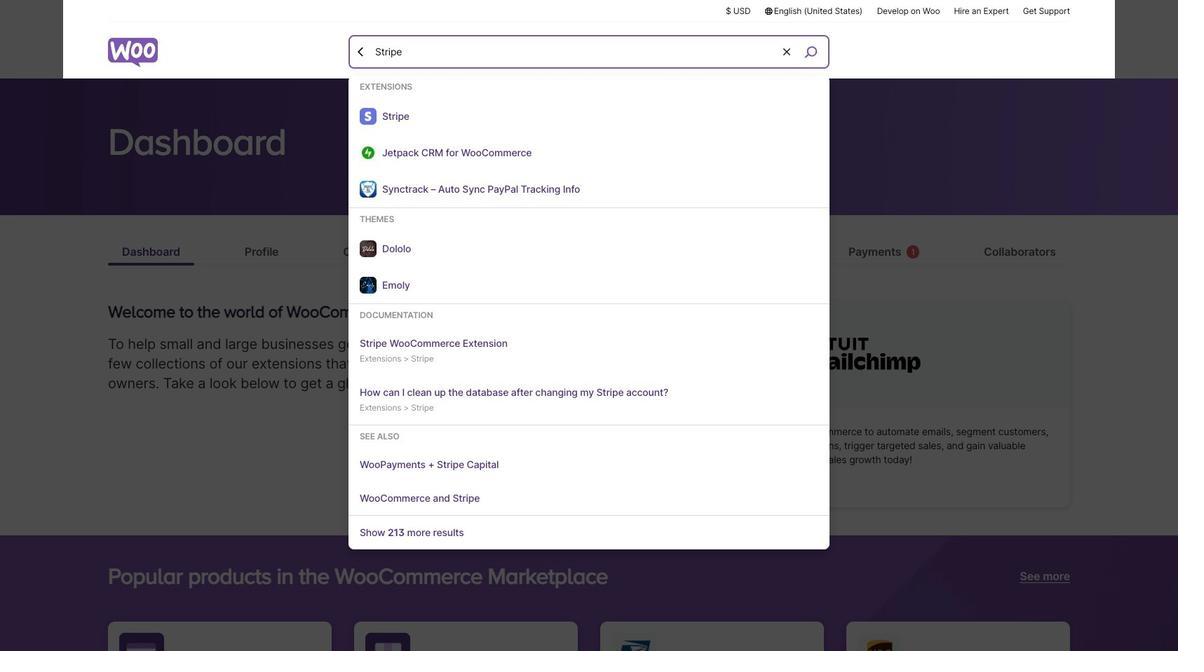 Task type: locate. For each thing, give the bounding box(es) containing it.
None search field
[[349, 35, 830, 550]]

Find extensions, themes, guides, and more… search field
[[372, 37, 781, 67]]

4 group from the top
[[349, 431, 830, 516]]

list box
[[349, 81, 830, 550]]

group
[[349, 81, 830, 208], [349, 214, 830, 304], [349, 310, 830, 426], [349, 431, 830, 516]]

close search image
[[354, 45, 368, 59]]

2 group from the top
[[349, 214, 830, 304]]



Task type: describe. For each thing, give the bounding box(es) containing it.
3 group from the top
[[349, 310, 830, 426]]

1 group from the top
[[349, 81, 830, 208]]



